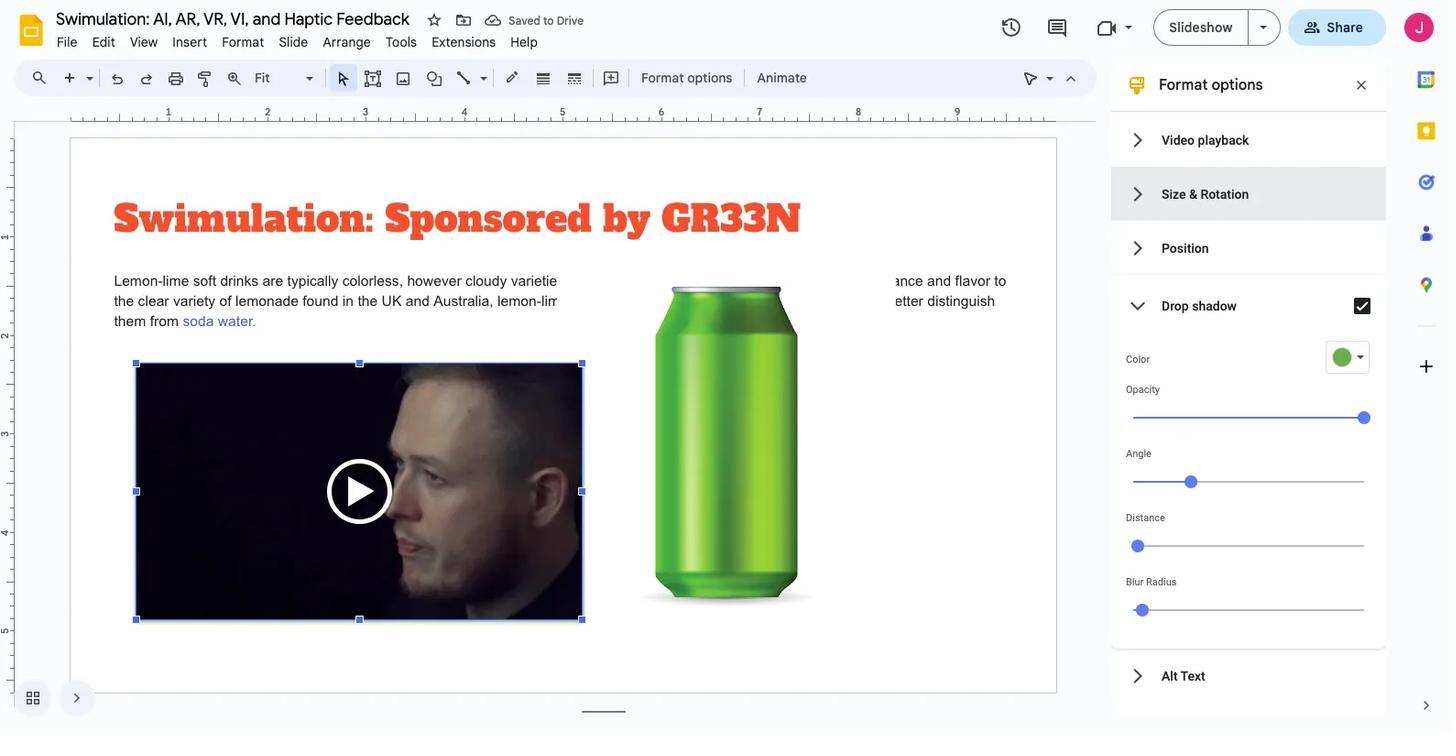 Task type: vqa. For each thing, say whether or not it's contained in the screenshot.
ARRANGE
yes



Task type: describe. For each thing, give the bounding box(es) containing it.
text
[[1180, 668, 1205, 683]]

drop
[[1162, 299, 1189, 313]]

color
[[1126, 354, 1150, 366]]

select line image
[[475, 66, 487, 72]]

blur radius slider
[[1126, 588, 1371, 630]]

format options section
[[1111, 60, 1386, 716]]

extensions
[[432, 34, 496, 50]]

share button
[[1288, 9, 1386, 46]]

video playback
[[1162, 132, 1249, 147]]

slideshow button
[[1154, 9, 1248, 46]]

drop shadow
[[1162, 299, 1237, 313]]

alt text tab
[[1111, 649, 1386, 703]]

slideshow
[[1169, 19, 1233, 36]]

Zoom field
[[249, 65, 322, 92]]

options inside section
[[1211, 76, 1263, 94]]

angle image
[[1185, 475, 1197, 488]]

format options inside section
[[1159, 76, 1263, 94]]

Menus field
[[23, 65, 63, 91]]

insert menu item
[[165, 31, 215, 53]]

video
[[1162, 132, 1195, 147]]

drop shadow tab
[[1111, 275, 1386, 337]]

distance
[[1126, 512, 1165, 524]]

position tab
[[1111, 221, 1386, 275]]

format inside button
[[641, 70, 684, 86]]

alt text
[[1162, 668, 1205, 683]]

border color: transparent image
[[502, 65, 523, 89]]

format options button
[[633, 64, 741, 92]]

menu bar inside menu bar banner
[[49, 24, 545, 54]]

position
[[1162, 240, 1209, 255]]

opacity
[[1126, 384, 1160, 396]]

saved to drive button
[[480, 7, 588, 33]]

format inside section
[[1159, 76, 1208, 94]]

opacity image
[[1358, 411, 1370, 424]]

menu bar banner
[[0, 0, 1452, 731]]

view
[[130, 34, 158, 50]]

options inside button
[[687, 70, 732, 86]]

border weight option
[[533, 65, 554, 91]]

blur radius image
[[1136, 604, 1149, 617]]

saved
[[508, 13, 540, 27]]

distance slider
[[1126, 524, 1371, 566]]

mode and view toolbar
[[1016, 60, 1086, 96]]

help menu item
[[503, 31, 545, 53]]

extensions menu item
[[424, 31, 503, 53]]

tab list inside menu bar banner
[[1401, 54, 1452, 680]]

blur radius
[[1126, 576, 1177, 588]]

file menu item
[[49, 31, 85, 53]]

to
[[543, 13, 554, 27]]

tools
[[386, 34, 417, 50]]

format options inside button
[[641, 70, 732, 86]]

&
[[1189, 186, 1197, 201]]

playback
[[1198, 132, 1249, 147]]



Task type: locate. For each thing, give the bounding box(es) containing it.
0 horizontal spatial options
[[687, 70, 732, 86]]

Zoom text field
[[252, 65, 303, 91]]

insert
[[173, 34, 207, 50]]

view menu item
[[123, 31, 165, 53]]

edit menu item
[[85, 31, 123, 53]]

live pointer settings image
[[1042, 66, 1054, 72]]

0 horizontal spatial format options
[[641, 70, 732, 86]]

format options
[[641, 70, 732, 86], [1159, 76, 1263, 94]]

format options application
[[0, 0, 1452, 731]]

format right border dash option
[[641, 70, 684, 86]]

size & rotation tab
[[1111, 167, 1386, 221]]

Rename text field
[[49, 7, 420, 29]]

format up video
[[1159, 76, 1208, 94]]

blur
[[1126, 576, 1144, 588]]

distance image
[[1131, 540, 1144, 552]]

tab list
[[1401, 54, 1452, 680]]

tools menu item
[[378, 31, 424, 53]]

slide menu item
[[272, 31, 315, 53]]

format menu item
[[215, 31, 272, 53]]

rotation
[[1200, 186, 1249, 201]]

shadow
[[1192, 299, 1237, 313]]

shape image
[[424, 65, 445, 91]]

Toggle shadow checkbox
[[1344, 288, 1381, 324]]

0 horizontal spatial format
[[222, 34, 264, 50]]

video playback tab
[[1111, 113, 1386, 167]]

1 horizontal spatial options
[[1211, 76, 1263, 94]]

drive
[[557, 13, 584, 27]]

help
[[511, 34, 538, 50]]

main toolbar
[[54, 64, 816, 92]]

menu bar
[[49, 24, 545, 54]]

arrange
[[323, 34, 371, 50]]

angle
[[1126, 448, 1151, 460]]

menu bar containing file
[[49, 24, 545, 54]]

insert image image
[[393, 65, 414, 91]]

navigation inside format options application
[[0, 665, 95, 731]]

angle slider
[[1126, 460, 1371, 502]]

options
[[687, 70, 732, 86], [1211, 76, 1263, 94]]

edit
[[92, 34, 115, 50]]

format inside menu item
[[222, 34, 264, 50]]

1 horizontal spatial format options
[[1159, 76, 1263, 94]]

arrange menu item
[[315, 31, 378, 53]]

new slide with layout image
[[82, 66, 93, 72]]

file
[[57, 34, 78, 50]]

size
[[1162, 186, 1186, 201]]

navigation
[[0, 665, 95, 731]]

start slideshow (⌘+enter) image
[[1259, 26, 1267, 29]]

slide
[[279, 34, 308, 50]]

radius
[[1146, 576, 1177, 588]]

animate
[[757, 70, 807, 86]]

Star checkbox
[[421, 7, 447, 33]]

border dash option
[[564, 65, 585, 91]]

2 horizontal spatial format
[[1159, 76, 1208, 94]]

format
[[222, 34, 264, 50], [641, 70, 684, 86], [1159, 76, 1208, 94]]

size & rotation
[[1162, 186, 1249, 201]]

options left 'animate'
[[687, 70, 732, 86]]

share
[[1327, 19, 1363, 36]]

animate button
[[749, 64, 815, 92]]

alt
[[1162, 668, 1178, 683]]

format down rename text field
[[222, 34, 264, 50]]

options up video playback tab
[[1211, 76, 1263, 94]]

saved to drive
[[508, 13, 584, 27]]

1 horizontal spatial format
[[641, 70, 684, 86]]

opacity slider
[[1126, 396, 1371, 438]]



